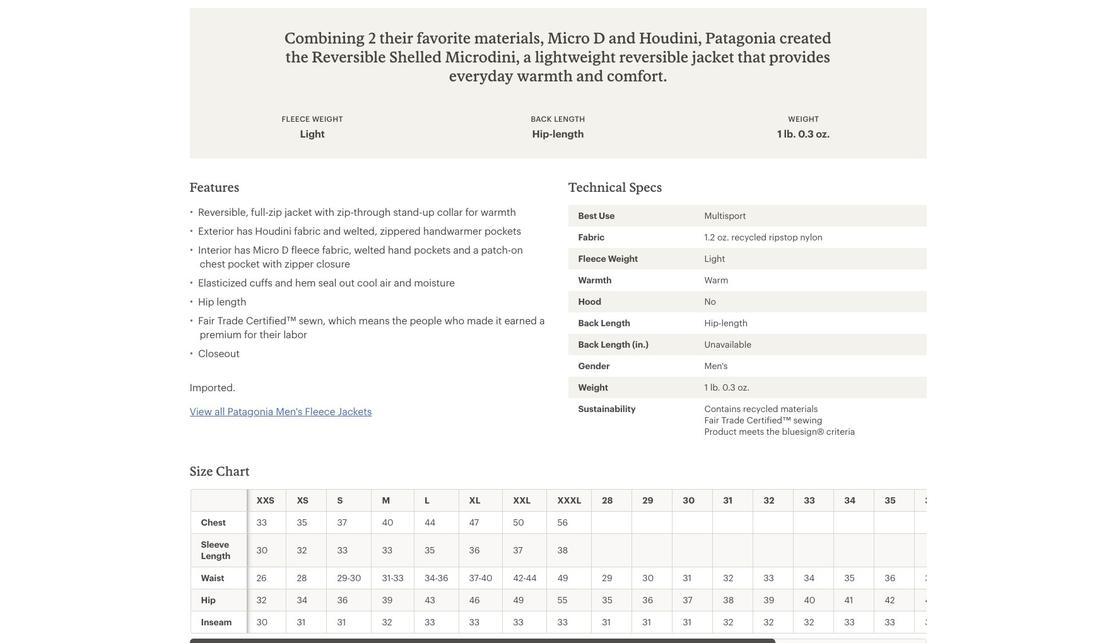 Task type: locate. For each thing, give the bounding box(es) containing it.
and up reversible
[[609, 29, 636, 47]]

1 vertical spatial hip-
[[705, 318, 722, 328]]

0 vertical spatial d
[[594, 29, 606, 47]]

length for back length
[[601, 318, 631, 328]]

has down full-
[[237, 225, 253, 237]]

and inside interior has micro d fleece fabric, welted hand pockets and a patch-on chest pocket with zipper closure
[[453, 244, 471, 256]]

40 left 42- at the bottom of the page
[[481, 573, 493, 583]]

recycled up "meets"
[[744, 404, 779, 414]]

for right premium
[[244, 328, 257, 340]]

pockets inside interior has micro d fleece fabric, welted hand pockets and a patch-on chest pocket with zipper closure
[[414, 244, 451, 256]]

a inside fair trade certified™ sewn, which means the people who made it earned a premium for their labor
[[540, 315, 545, 326]]

28 right xxxl
[[602, 495, 613, 506]]

unavailable
[[705, 339, 752, 350]]

0 horizontal spatial 0.3
[[723, 382, 736, 393]]

43
[[425, 595, 435, 606], [926, 595, 936, 606]]

length down sleeve
[[201, 551, 231, 561]]

28 right 26
[[297, 573, 307, 583]]

1 horizontal spatial jacket
[[692, 47, 735, 66]]

jacket up fabric
[[285, 206, 312, 218]]

37-40
[[469, 573, 493, 583]]

pockets
[[485, 225, 521, 237], [414, 244, 451, 256]]

patagonia up that at top right
[[706, 29, 776, 47]]

2 vertical spatial 34
[[297, 595, 307, 606]]

certified™ up labor
[[246, 315, 296, 326]]

their left labor
[[260, 328, 281, 340]]

hip inside size-chart 'element'
[[201, 595, 216, 606]]

jacket left that at top right
[[692, 47, 735, 66]]

40 left 41
[[804, 595, 816, 606]]

fair up premium
[[198, 315, 215, 326]]

m
[[382, 495, 390, 506]]

a right earned
[[540, 315, 545, 326]]

trade inside fair trade certified™ sewn, which means the people who made it earned a premium for their labor
[[217, 315, 244, 326]]

hip-
[[533, 128, 553, 140], [705, 318, 722, 328]]

1 vertical spatial d
[[282, 244, 289, 256]]

1 horizontal spatial length
[[553, 128, 584, 140]]

stand-
[[393, 206, 423, 218]]

with
[[315, 206, 335, 218], [262, 258, 282, 270]]

with inside interior has micro d fleece fabric, welted hand pockets and a patch-on chest pocket with zipper closure
[[262, 258, 282, 270]]

1 horizontal spatial 1
[[778, 128, 782, 140]]

d inside interior has micro d fleece fabric, welted hand pockets and a patch-on chest pocket with zipper closure
[[282, 244, 289, 256]]

0 vertical spatial jacket
[[692, 47, 735, 66]]

length for sleeve length
[[201, 551, 231, 561]]

2 horizontal spatial a
[[540, 315, 545, 326]]

hip for hip
[[201, 595, 216, 606]]

2 horizontal spatial oz.
[[816, 128, 830, 140]]

1 vertical spatial length
[[217, 296, 246, 308]]

combining 2 their favorite materials, micro d and houdini, patagonia created the reversible shelled microdini, a lightweight reversible jacket that provides everyday warmth and comfort.
[[285, 29, 832, 85]]

1 horizontal spatial pockets
[[485, 225, 521, 237]]

specs
[[629, 179, 663, 195]]

a down materials,
[[524, 47, 532, 66]]

35
[[885, 495, 896, 506], [297, 517, 307, 528], [425, 545, 435, 556], [845, 573, 855, 583], [602, 595, 613, 606]]

44 right 37-40 at the left of page
[[526, 573, 537, 583]]

39
[[382, 595, 393, 606], [764, 595, 775, 606]]

0 vertical spatial recycled
[[732, 232, 767, 243]]

d up lightweight
[[594, 29, 606, 47]]

and down lightweight
[[577, 66, 604, 85]]

for right collar
[[466, 206, 478, 218]]

lb.
[[784, 128, 796, 140], [711, 382, 721, 393]]

1 inside weight 1 lb. 0.3 oz.
[[778, 128, 782, 140]]

0 vertical spatial fleece
[[282, 114, 310, 123]]

a left patch-
[[474, 244, 479, 256]]

length inside back length hip-length
[[553, 128, 584, 140]]

1 horizontal spatial with
[[315, 206, 335, 218]]

nylon
[[801, 232, 823, 243]]

who
[[445, 315, 465, 326]]

length inside size-chart 'element'
[[201, 551, 231, 561]]

0 vertical spatial a
[[524, 47, 532, 66]]

fair inside the contains recycled materials fair trade certified™ sewing product meets the bluesign® criteria
[[705, 415, 720, 426]]

fleece inside features element
[[305, 405, 336, 417]]

0 vertical spatial certified™
[[246, 315, 296, 326]]

has up pocket
[[234, 244, 250, 256]]

all
[[215, 405, 225, 417]]

warm
[[705, 275, 729, 285]]

2 vertical spatial fleece
[[305, 405, 336, 417]]

jacket inside combining 2 their favorite materials, micro d and houdini, patagonia created the reversible shelled microdini, a lightweight reversible jacket that provides everyday warmth and comfort.
[[692, 47, 735, 66]]

42-44
[[513, 573, 537, 583]]

back length hip-length
[[531, 114, 586, 140]]

back
[[531, 114, 552, 123], [579, 318, 599, 328], [579, 339, 599, 350]]

trade
[[217, 315, 244, 326], [722, 415, 745, 426]]

0 vertical spatial oz.
[[816, 128, 830, 140]]

d up zipper
[[282, 244, 289, 256]]

pockets down handwarmer at left top
[[414, 244, 451, 256]]

sewn,
[[299, 315, 326, 326]]

features
[[190, 179, 240, 195]]

1 vertical spatial 28
[[297, 573, 307, 583]]

0 vertical spatial 34
[[845, 495, 856, 506]]

length inside back length hip-length
[[554, 114, 586, 123]]

0 vertical spatial patagonia
[[706, 29, 776, 47]]

0 horizontal spatial men's
[[276, 405, 302, 417]]

their
[[380, 29, 414, 47], [260, 328, 281, 340]]

made
[[467, 315, 494, 326]]

40 down m
[[382, 517, 393, 528]]

37-
[[469, 573, 481, 583]]

provides
[[770, 47, 831, 66]]

0 vertical spatial their
[[380, 29, 414, 47]]

reversible
[[620, 47, 689, 66]]

micro inside interior has micro d fleece fabric, welted hand pockets and a patch-on chest pocket with zipper closure
[[253, 244, 279, 256]]

0 vertical spatial for
[[466, 206, 478, 218]]

1 horizontal spatial the
[[392, 315, 407, 326]]

43 right 42
[[926, 595, 936, 606]]

xxxl
[[558, 495, 582, 506]]

moisture
[[414, 277, 455, 289]]

warmth
[[517, 66, 573, 85], [481, 206, 516, 218]]

1 horizontal spatial micro
[[548, 29, 590, 47]]

fleece
[[282, 114, 310, 123], [579, 253, 606, 264], [305, 405, 336, 417]]

men's inside features element
[[276, 405, 302, 417]]

xl
[[469, 495, 481, 506]]

0 horizontal spatial 39
[[382, 595, 393, 606]]

1 horizontal spatial 43
[[926, 595, 936, 606]]

1 vertical spatial their
[[260, 328, 281, 340]]

has inside interior has micro d fleece fabric, welted hand pockets and a patch-on chest pocket with zipper closure
[[234, 244, 250, 256]]

47
[[469, 517, 479, 528]]

reversible, full-zip jacket with zip-through stand-up collar for warmth
[[198, 206, 516, 218]]

recycled down multisport
[[732, 232, 767, 243]]

50
[[513, 517, 524, 528]]

no
[[705, 296, 716, 307]]

length up back length (in.)
[[601, 318, 631, 328]]

29-30
[[337, 573, 361, 583]]

36
[[926, 495, 937, 506], [469, 545, 480, 556], [438, 573, 449, 583], [885, 573, 896, 583], [337, 595, 348, 606], [643, 595, 653, 606]]

1 vertical spatial a
[[474, 244, 479, 256]]

0 vertical spatial hip-
[[533, 128, 553, 140]]

hip for hip length
[[198, 296, 214, 308]]

length down lightweight
[[554, 114, 586, 123]]

oz.
[[816, 128, 830, 140], [718, 232, 730, 243], [738, 382, 750, 393]]

pockets up patch-
[[485, 225, 521, 237]]

0 vertical spatial has
[[237, 225, 253, 237]]

collar
[[437, 206, 463, 218]]

1 vertical spatial for
[[244, 328, 257, 340]]

a
[[524, 47, 532, 66], [474, 244, 479, 256], [540, 315, 545, 326]]

1 horizontal spatial men's
[[705, 361, 728, 371]]

2 horizontal spatial 40
[[804, 595, 816, 606]]

d
[[594, 29, 606, 47], [282, 244, 289, 256]]

1 vertical spatial 1
[[705, 382, 708, 393]]

1 vertical spatial trade
[[722, 415, 745, 426]]

2 horizontal spatial length
[[722, 318, 748, 328]]

warmth down lightweight
[[517, 66, 573, 85]]

elasticized cuffs and hem seal out cool air and moisture
[[198, 277, 455, 289]]

1 vertical spatial fleece
[[579, 253, 606, 264]]

1 vertical spatial fair
[[705, 415, 720, 426]]

1 vertical spatial 38
[[724, 595, 734, 606]]

0 horizontal spatial 44
[[425, 517, 436, 528]]

49 down 42- at the bottom of the page
[[513, 595, 524, 606]]

xxs
[[257, 495, 275, 506]]

1 horizontal spatial d
[[594, 29, 606, 47]]

1 vertical spatial certified™
[[747, 415, 792, 426]]

micro up lightweight
[[548, 29, 590, 47]]

0 vertical spatial 29
[[643, 495, 654, 506]]

0 horizontal spatial a
[[474, 244, 479, 256]]

fair inside fair trade certified™ sewn, which means the people who made it earned a premium for their labor
[[198, 315, 215, 326]]

comfort.
[[607, 66, 667, 85]]

with left zip-
[[315, 206, 335, 218]]

hip down waist
[[201, 595, 216, 606]]

with up cuffs
[[262, 258, 282, 270]]

meets
[[739, 426, 765, 437]]

49 up "55"
[[558, 573, 568, 583]]

44 down l
[[425, 517, 436, 528]]

0 vertical spatial 0.3
[[799, 128, 814, 140]]

1 vertical spatial the
[[392, 315, 407, 326]]

1 vertical spatial has
[[234, 244, 250, 256]]

0 horizontal spatial jacket
[[285, 206, 312, 218]]

1 horizontal spatial lb.
[[784, 128, 796, 140]]

0 horizontal spatial their
[[260, 328, 281, 340]]

welted
[[354, 244, 386, 256]]

their inside combining 2 their favorite materials, micro d and houdini, patagonia created the reversible shelled microdini, a lightweight reversible jacket that provides everyday warmth and comfort.
[[380, 29, 414, 47]]

micro down "houdini"
[[253, 244, 279, 256]]

featured product specifications element
[[190, 106, 927, 159]]

interior has micro d fleece fabric, welted hand pockets and a patch-on chest pocket with zipper closure
[[198, 244, 523, 270]]

their right 2
[[380, 29, 414, 47]]

trade up premium
[[217, 315, 244, 326]]

2
[[368, 29, 376, 47]]

hip- inside back length hip-length
[[533, 128, 553, 140]]

fair
[[198, 315, 215, 326], [705, 415, 720, 426]]

which
[[328, 315, 356, 326]]

light
[[300, 128, 325, 140], [705, 253, 726, 264]]

34
[[845, 495, 856, 506], [804, 573, 815, 583], [297, 595, 307, 606]]

hip down elasticized
[[198, 296, 214, 308]]

1
[[778, 128, 782, 140], [705, 382, 708, 393]]

0 horizontal spatial length
[[217, 296, 246, 308]]

patagonia inside features element
[[228, 405, 274, 417]]

1 horizontal spatial a
[[524, 47, 532, 66]]

length down back length
[[601, 339, 631, 350]]

0 horizontal spatial d
[[282, 244, 289, 256]]

0 vertical spatial length
[[553, 128, 584, 140]]

0 vertical spatial back
[[531, 114, 552, 123]]

weight inside weight 1 lb. 0.3 oz.
[[789, 114, 820, 123]]

welted,
[[344, 225, 378, 237]]

length inside features element
[[217, 296, 246, 308]]

0 horizontal spatial with
[[262, 258, 282, 270]]

length down elasticized
[[217, 296, 246, 308]]

31-33
[[382, 573, 404, 583]]

and down handwarmer at left top
[[453, 244, 471, 256]]

43 down 34-
[[425, 595, 435, 606]]

size
[[190, 463, 213, 479]]

2 vertical spatial a
[[540, 315, 545, 326]]

up
[[423, 206, 435, 218]]

fair up product
[[705, 415, 720, 426]]

1 vertical spatial jacket
[[285, 206, 312, 218]]

1 horizontal spatial patagonia
[[706, 29, 776, 47]]

length up technical
[[553, 128, 584, 140]]

1 horizontal spatial certified™
[[747, 415, 792, 426]]

fleece inside fleece weight light
[[282, 114, 310, 123]]

light inside fleece weight light
[[300, 128, 325, 140]]

26
[[257, 573, 267, 583]]

0 horizontal spatial 40
[[382, 517, 393, 528]]

0 horizontal spatial the
[[286, 47, 309, 66]]

1 horizontal spatial 40
[[481, 573, 493, 583]]

0 vertical spatial pockets
[[485, 225, 521, 237]]

length for back length hip-length
[[554, 114, 586, 123]]

0 horizontal spatial micro
[[253, 244, 279, 256]]

1 horizontal spatial 39
[[764, 595, 775, 606]]

0 vertical spatial micro
[[548, 29, 590, 47]]

0 horizontal spatial lb.
[[711, 382, 721, 393]]

0 horizontal spatial fair
[[198, 315, 215, 326]]

1 vertical spatial recycled
[[744, 404, 779, 414]]

a inside combining 2 their favorite materials, micro d and houdini, patagonia created the reversible shelled microdini, a lightweight reversible jacket that provides everyday warmth and comfort.
[[524, 47, 532, 66]]

1 horizontal spatial oz.
[[738, 382, 750, 393]]

their inside fair trade certified™ sewn, which means the people who made it earned a premium for their labor
[[260, 328, 281, 340]]

49
[[558, 573, 568, 583], [513, 595, 524, 606]]

0 vertical spatial the
[[286, 47, 309, 66]]

patagonia right all
[[228, 405, 274, 417]]

size-chart element
[[190, 489, 1117, 634]]

contains
[[705, 404, 741, 414]]

fleece for fleece weight
[[579, 253, 606, 264]]

the down "combining"
[[286, 47, 309, 66]]

back length (in.)
[[579, 339, 649, 350]]

certified™ inside the contains recycled materials fair trade certified™ sewing product meets the bluesign® criteria
[[747, 415, 792, 426]]

hip inside features element
[[198, 296, 214, 308]]

for
[[466, 206, 478, 218], [244, 328, 257, 340]]

0 vertical spatial 49
[[558, 573, 568, 583]]

1 horizontal spatial their
[[380, 29, 414, 47]]

44
[[425, 517, 436, 528], [526, 573, 537, 583]]

29-
[[337, 573, 350, 583]]

patch-
[[481, 244, 511, 256]]

1 vertical spatial patagonia
[[228, 405, 274, 417]]

that
[[738, 47, 766, 66]]

0 horizontal spatial hip-
[[533, 128, 553, 140]]

back inside back length hip-length
[[531, 114, 552, 123]]

the right means
[[392, 315, 407, 326]]

length up unavailable
[[722, 318, 748, 328]]

weight inside fleece weight light
[[312, 114, 343, 123]]

33
[[804, 495, 816, 506], [257, 517, 267, 528], [337, 545, 348, 556], [382, 545, 393, 556], [394, 573, 404, 583], [764, 573, 775, 583], [425, 617, 435, 628], [469, 617, 480, 628], [513, 617, 524, 628], [558, 617, 568, 628], [845, 617, 855, 628], [885, 617, 896, 628], [926, 617, 936, 628]]

0 vertical spatial fair
[[198, 315, 215, 326]]

0 horizontal spatial 28
[[297, 573, 307, 583]]

warmth up patch-
[[481, 206, 516, 218]]

1 vertical spatial lb.
[[711, 382, 721, 393]]

1 vertical spatial 44
[[526, 573, 537, 583]]

certified™ up "meets"
[[747, 415, 792, 426]]

trade down contains
[[722, 415, 745, 426]]

37
[[337, 517, 347, 528], [513, 545, 523, 556], [926, 573, 935, 583], [683, 595, 693, 606]]

the right "meets"
[[767, 426, 780, 437]]

fabric
[[579, 232, 605, 243]]

1 vertical spatial pockets
[[414, 244, 451, 256]]

exterior
[[198, 225, 234, 237]]

1 39 from the left
[[382, 595, 393, 606]]

interior
[[198, 244, 232, 256]]

0 vertical spatial light
[[300, 128, 325, 140]]



Task type: describe. For each thing, give the bounding box(es) containing it.
recycled inside the contains recycled materials fair trade certified™ sewing product meets the bluesign® criteria
[[744, 404, 779, 414]]

oz. inside weight 1 lb. 0.3 oz.
[[816, 128, 830, 140]]

technical specs
[[568, 179, 663, 195]]

full-
[[251, 206, 269, 218]]

technical
[[568, 179, 627, 195]]

means
[[359, 315, 390, 326]]

waist
[[201, 573, 224, 583]]

42
[[885, 595, 895, 606]]

contains recycled materials fair trade certified™ sewing product meets the bluesign® criteria
[[705, 404, 856, 437]]

2 vertical spatial 40
[[804, 595, 816, 606]]

and right air on the left top of the page
[[394, 277, 412, 289]]

the inside the contains recycled materials fair trade certified™ sewing product meets the bluesign® criteria
[[767, 426, 780, 437]]

reversible
[[312, 47, 386, 66]]

2 vertical spatial oz.
[[738, 382, 750, 393]]

1 horizontal spatial 38
[[724, 595, 734, 606]]

premium
[[200, 328, 242, 340]]

0 vertical spatial 38
[[558, 545, 568, 556]]

hood
[[579, 296, 602, 307]]

has for micro
[[234, 244, 250, 256]]

31-
[[382, 573, 394, 583]]

0 horizontal spatial 49
[[513, 595, 524, 606]]

pockets for hand
[[414, 244, 451, 256]]

weight 1 lb. 0.3 oz.
[[778, 114, 830, 140]]

everyday
[[449, 66, 514, 85]]

2 horizontal spatial 34
[[845, 495, 856, 506]]

55
[[558, 595, 568, 606]]

fleece
[[291, 244, 320, 256]]

on
[[511, 244, 523, 256]]

materials
[[781, 404, 818, 414]]

it
[[496, 315, 502, 326]]

features element
[[190, 205, 548, 419]]

hem
[[295, 277, 316, 289]]

fabric,
[[322, 244, 352, 256]]

people
[[410, 315, 442, 326]]

1 vertical spatial back
[[579, 318, 599, 328]]

created
[[780, 29, 832, 47]]

fleece for fleece weight light
[[282, 114, 310, 123]]

s
[[337, 495, 343, 506]]

exterior has houdini fabric and welted, zippered handwarmer pockets
[[198, 225, 521, 237]]

the inside combining 2 their favorite materials, micro d and houdini, patagonia created the reversible shelled microdini, a lightweight reversible jacket that provides everyday warmth and comfort.
[[286, 47, 309, 66]]

2 43 from the left
[[926, 595, 936, 606]]

hip-length
[[705, 318, 748, 328]]

length for hip length
[[217, 296, 246, 308]]

view all patagonia men's fleece jackets link
[[190, 395, 372, 419]]

combining
[[285, 29, 365, 47]]

lb. inside weight 1 lb. 0.3 oz.
[[784, 128, 796, 140]]

closeout
[[198, 347, 240, 359]]

42-
[[513, 573, 526, 583]]

cool
[[357, 277, 377, 289]]

trade inside the contains recycled materials fair trade certified™ sewing product meets the bluesign® criteria
[[722, 415, 745, 426]]

0 vertical spatial with
[[315, 206, 335, 218]]

41
[[845, 595, 854, 606]]

criteria
[[827, 426, 856, 437]]

sleeve length
[[201, 539, 231, 561]]

back for (in.)
[[579, 339, 599, 350]]

2 39 from the left
[[764, 595, 775, 606]]

microdini,
[[445, 47, 520, 66]]

chart
[[216, 463, 250, 479]]

length for hip-length
[[722, 318, 748, 328]]

bluesign®
[[782, 426, 825, 437]]

for inside fair trade certified™ sewn, which means the people who made it earned a premium for their labor
[[244, 328, 257, 340]]

1.2 oz. recycled ripstop nylon
[[705, 232, 823, 243]]

size chart
[[190, 463, 250, 479]]

pocket
[[228, 258, 260, 270]]

34-
[[425, 573, 438, 583]]

elasticized
[[198, 277, 247, 289]]

sewing
[[794, 415, 823, 426]]

certified™ inside fair trade certified™ sewn, which means the people who made it earned a premium for their labor
[[246, 315, 296, 326]]

jacket inside features element
[[285, 206, 312, 218]]

pockets for handwarmer
[[485, 225, 521, 237]]

houdini,
[[640, 29, 702, 47]]

0 vertical spatial 28
[[602, 495, 613, 506]]

and up fabric,
[[323, 225, 341, 237]]

1 horizontal spatial hip-
[[705, 318, 722, 328]]

46
[[469, 595, 480, 606]]

warmth inside combining 2 their favorite materials, micro d and houdini, patagonia created the reversible shelled microdini, a lightweight reversible jacket that provides everyday warmth and comfort.
[[517, 66, 573, 85]]

(in.)
[[633, 339, 649, 350]]

chest
[[201, 517, 226, 528]]

56
[[558, 517, 568, 528]]

warmth inside features element
[[481, 206, 516, 218]]

1 vertical spatial 0.3
[[723, 382, 736, 393]]

1 lb. 0.3 oz.
[[705, 382, 750, 393]]

and left hem
[[275, 277, 293, 289]]

fleece weight
[[579, 253, 638, 264]]

hip length
[[198, 296, 246, 308]]

has for houdini
[[237, 225, 253, 237]]

houdini
[[255, 225, 292, 237]]

0.3 inside weight 1 lb. 0.3 oz.
[[799, 128, 814, 140]]

1 horizontal spatial 49
[[558, 573, 568, 583]]

multisport
[[705, 210, 746, 221]]

1 vertical spatial 40
[[481, 573, 493, 583]]

shelled
[[390, 47, 442, 66]]

1 vertical spatial oz.
[[718, 232, 730, 243]]

warmth
[[579, 275, 612, 285]]

cuffs
[[250, 277, 273, 289]]

view
[[190, 405, 212, 417]]

hand
[[388, 244, 412, 256]]

air
[[380, 277, 392, 289]]

view all patagonia men's fleece jackets
[[190, 405, 372, 417]]

0 horizontal spatial 29
[[602, 573, 613, 583]]

zipper
[[285, 258, 314, 270]]

ripstop
[[769, 232, 798, 243]]

sustainability
[[579, 404, 636, 414]]

1 43 from the left
[[425, 595, 435, 606]]

imported.
[[190, 381, 236, 393]]

zip
[[269, 206, 282, 218]]

length for back length (in.)
[[601, 339, 631, 350]]

1 horizontal spatial 29
[[643, 495, 654, 506]]

1 vertical spatial light
[[705, 253, 726, 264]]

gender
[[579, 361, 610, 371]]

micro inside combining 2 their favorite materials, micro d and houdini, patagonia created the reversible shelled microdini, a lightweight reversible jacket that provides everyday warmth and comfort.
[[548, 29, 590, 47]]

earned
[[505, 315, 537, 326]]

d inside combining 2 their favorite materials, micro d and houdini, patagonia created the reversible shelled microdini, a lightweight reversible jacket that provides everyday warmth and comfort.
[[594, 29, 606, 47]]

chest
[[200, 258, 225, 270]]

product
[[705, 426, 737, 437]]

1 horizontal spatial 44
[[526, 573, 537, 583]]

back length
[[579, 318, 631, 328]]

out
[[339, 277, 355, 289]]

inseam
[[201, 617, 232, 628]]

34-36
[[425, 573, 449, 583]]

patagonia inside combining 2 their favorite materials, micro d and houdini, patagonia created the reversible shelled microdini, a lightweight reversible jacket that provides everyday warmth and comfort.
[[706, 29, 776, 47]]

xs
[[297, 495, 309, 506]]

a inside interior has micro d fleece fabric, welted hand pockets and a patch-on chest pocket with zipper closure
[[474, 244, 479, 256]]

back for hip-
[[531, 114, 552, 123]]

the inside fair trade certified™ sewn, which means the people who made it earned a premium for their labor
[[392, 315, 407, 326]]

seal
[[319, 277, 337, 289]]

1 vertical spatial 34
[[804, 573, 815, 583]]



Task type: vqa. For each thing, say whether or not it's contained in the screenshot.
the left Terms apply
no



